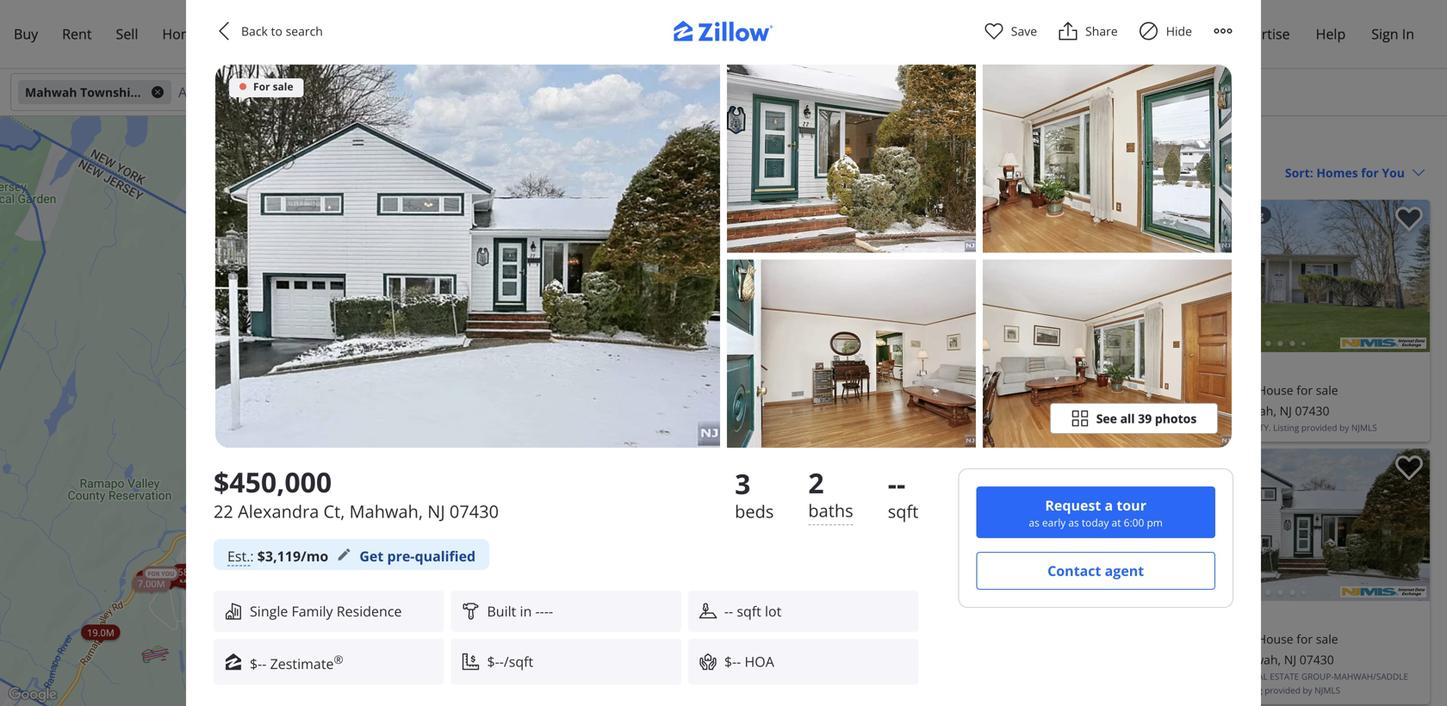 Task type: describe. For each thing, give the bounding box(es) containing it.
property images, use arrow keys to navigate, image 1 of 50 group
[[818, 200, 1121, 356]]

ct, for 9
[[873, 403, 888, 419]]

est. : $3,119/mo
[[227, 547, 328, 566]]

$450,000 for $450,000 22 alexandra ct, mahwah, nj 07430
[[214, 463, 332, 501]]

07430 for 22 alexandra ct, mahwah, nj 07430
[[1300, 652, 1334, 668]]

save button
[[984, 21, 1037, 41]]

save this home image for $690,000
[[1396, 207, 1423, 232]]

properties
[[877, 671, 927, 683]]

mahwah, for 21
[[1225, 403, 1277, 419]]

to for convenient
[[1203, 208, 1214, 222]]

10 farmstead rd, mahwah, nj 07430
[[825, 652, 1031, 668]]

nj inside 9 aspen ct, mahwah, nj 07430 keller williams valley realty . listing provided by njmls
[[946, 403, 958, 419]]

buy
[[14, 25, 38, 43]]

--
[[913, 631, 920, 647]]

home
[[162, 25, 201, 43]]

tour
[[1117, 496, 1147, 515]]

bar seating
[[832, 208, 891, 222]]

2 for 2 units
[[192, 572, 197, 585]]

agent
[[1105, 562, 1144, 580]]

0 vertical spatial chevron left image
[[214, 21, 234, 41]]

for sale
[[253, 79, 293, 93]]

contact agent button
[[976, 552, 1216, 590]]

all
[[1120, 410, 1135, 427]]

main navigation
[[0, 0, 1447, 284]]

loans
[[205, 25, 243, 43]]

chevron left image for $450,000
[[1136, 515, 1157, 535]]

home image
[[21, 90, 59, 128]]

request a tour as early as today at 6:00 pm
[[1029, 496, 1163, 530]]

nj inside 21 bayberry dr, mahwah, nj 07430 keller williams valley realty . listing provided by njmls
[[1280, 403, 1292, 419]]

more image
[[1213, 21, 1234, 41]]

home loans
[[162, 25, 243, 43]]

3 for 3 beds
[[735, 465, 751, 503]]

0 horizontal spatial 399k
[[311, 600, 333, 613]]

415k 90k
[[186, 238, 226, 586]]

remove tag image
[[151, 85, 165, 99]]

nj inside $450,000 22 alexandra ct, mahwah, nj 07430
[[428, 500, 445, 523]]

zillow logo image
[[224, 652, 243, 671]]

415k
[[186, 574, 208, 586]]

07430 inside $450,000 22 alexandra ct, mahwah, nj 07430
[[450, 500, 499, 523]]

hammer image
[[461, 602, 480, 621]]

save
[[1011, 23, 1037, 39]]

849k link
[[346, 357, 394, 373]]

river
[[1135, 685, 1158, 697]]

ct, inside $450,000 22 alexandra ct, mahwah, nj 07430
[[324, 500, 345, 523]]

office
[[1204, 685, 1232, 697]]

view larger view of the 1 photo of this home image
[[215, 65, 720, 448]]

6 bds
[[825, 631, 856, 647]]

contact agent
[[1048, 562, 1144, 580]]

sign in link
[[1360, 14, 1427, 54]]

3d for 3d tour 619k
[[187, 567, 194, 575]]

375k
[[298, 602, 321, 615]]

property images, use arrow keys to navigate, image 1 of 45 group
[[818, 449, 1121, 605]]

415k link
[[180, 572, 214, 588]]

mahwah, for 10
[[926, 652, 978, 668]]

. inside 21 bayberry dr, mahwah, nj 07430 keller williams valley realty . listing provided by njmls
[[1269, 422, 1271, 434]]

2 as from the left
[[1069, 516, 1079, 530]]

filters element
[[0, 69, 1447, 116]]

505k
[[321, 544, 344, 556]]

5 for 5 bds
[[825, 382, 832, 398]]

zestimate
[[270, 655, 334, 673]]

you for 7.00m
[[161, 570, 174, 578]]

3d tour
[[193, 568, 219, 576]]

family
[[292, 602, 333, 621]]

homes
[[1116, 133, 1174, 156]]

1 chevron down image from the left
[[455, 85, 469, 99]]

450k
[[389, 405, 411, 417]]

main content containing mahwah township nj real estate & homes for sale
[[801, 116, 1447, 706]]

- inside $-- zestimate ®
[[262, 655, 267, 673]]

$450,000 22 alexandra ct, mahwah, nj 07430
[[214, 463, 499, 523]]

save this home image for $6,995,000
[[1086, 456, 1114, 481]]

price square feet image
[[461, 652, 480, 671]]

for for $1,679,000
[[987, 382, 1004, 398]]

2 for 2 ba
[[1178, 382, 1185, 398]]

30
[[818, 164, 832, 180]]

group-
[[1302, 671, 1334, 683]]

sotheby's
[[929, 671, 973, 683]]

1 horizontal spatial 399k
[[425, 365, 447, 378]]

6
[[825, 631, 832, 647]]

new
[[1175, 457, 1197, 471]]

township for mahwah township nj
[[80, 84, 138, 100]]

you for 450k
[[407, 397, 421, 405]]

beds
[[735, 500, 774, 523]]

39
[[1138, 410, 1152, 427]]

21 bayberry dr, mahwah, nj 07430 keller williams valley realty . listing provided by njmls
[[1135, 403, 1377, 434]]

share
[[1086, 23, 1118, 39]]

tour for 3d tour 619k
[[196, 567, 213, 575]]

manage rentals link
[[1092, 14, 1218, 54]]

430k
[[314, 595, 336, 608]]

21 bayberry dr, mahwah, nj 07430 link
[[1135, 401, 1423, 421]]

2 units
[[192, 572, 222, 585]]

agent finder link
[[255, 14, 358, 54]]

international inside christie's international real estate group-mahwah/saddle river regional office
[[1180, 671, 1246, 683]]

township for mahwah township nj real estate & homes for sale
[[895, 133, 975, 156]]

clear field image
[[240, 85, 254, 99]]

ct, for 22
[[1211, 652, 1227, 668]]

at
[[1112, 516, 1121, 530]]

1 international from the left
[[975, 671, 1041, 683]]

williams for $690,000
[[1166, 422, 1206, 434]]

house type image
[[224, 602, 243, 621]]

- inside $450,000 - house for sale
[[1251, 631, 1254, 647]]

aspen
[[835, 403, 870, 419]]

$3,119/mo
[[257, 547, 328, 566]]

$- for $--/sqft
[[487, 652, 499, 671]]

-- sqft for 3 beds
[[888, 465, 919, 523]]

lot
[[765, 602, 782, 621]]

0 horizontal spatial chevron right image
[[233, 173, 254, 193]]

dr,
[[1205, 403, 1222, 419]]

10 for 10 farmstead rd, mahwah, nj 07430
[[825, 652, 839, 668]]

see
[[1096, 410, 1117, 427]]

10 farmstead rd, mahwah, nj 07430 link
[[825, 650, 1114, 670]]

3d for 3d tour
[[193, 568, 200, 576]]

mahwah for mahwah township nj
[[25, 84, 77, 100]]

ba for $690,000
[[1188, 382, 1202, 398]]

re-center
[[720, 139, 778, 155]]

21
[[1135, 403, 1148, 419]]

sqft for 5 bds
[[917, 382, 938, 398]]

$- inside $-- zestimate ®
[[250, 655, 262, 673]]

save this home image for $450,000
[[1396, 456, 1423, 481]]

valley for $690,000
[[1208, 422, 1237, 434]]

njmls inside 9 aspen ct, mahwah, nj 07430 keller williams valley realty . listing provided by njmls
[[1042, 422, 1068, 434]]

849k
[[366, 358, 388, 371]]

single family residence
[[250, 602, 402, 621]]

chevron right image for $1,679,000
[[1091, 266, 1112, 286]]

christie's
[[1135, 671, 1177, 683]]

10 ba
[[869, 631, 900, 647]]

property images, use arrow keys to navigate, image 1 of 22 group
[[1128, 200, 1430, 356]]

listing provided by njmls image for $690,000
[[1340, 338, 1427, 349]]

for for 450k
[[394, 397, 406, 405]]

listing provided by njmls image for $450,000
[[1340, 586, 1427, 598]]

house for $690,000
[[1258, 382, 1294, 398]]

chevron right image for $450,000
[[1401, 515, 1421, 535]]

save this home button for $1,679,000
[[1073, 200, 1121, 248]]

new 375k
[[298, 595, 330, 615]]

home loans link
[[150, 14, 255, 54]]

$- for $-- hoa
[[724, 652, 737, 671]]

22 alexandra ct, mahwah, nj 07430 link
[[1135, 650, 1423, 670]]

2 chevron down image from the left
[[855, 85, 869, 99]]

advertise link
[[1218, 14, 1302, 54]]

realty-
[[1044, 671, 1076, 683]]

22 inside $450,000 22 alexandra ct, mahwah, nj 07430
[[214, 500, 233, 523]]

300k link
[[276, 426, 310, 441]]

for inside $450,000 - house for sale
[[1297, 631, 1313, 647]]

minus image
[[759, 665, 777, 683]]

seating
[[853, 208, 891, 222]]

300k
[[282, 427, 304, 440]]

boundary
[[610, 139, 669, 155]]

convenient
[[1141, 208, 1201, 222]]

3d tour link
[[181, 566, 222, 589]]

by inside 21 bayberry dr, mahwah, nj 07430 keller williams valley realty . listing provided by njmls
[[1340, 422, 1349, 434]]

sale
[[1210, 133, 1244, 156]]

. down 22 alexandra ct, mahwah, nj 07430
[[1232, 685, 1234, 697]]

save this home image for $1,679,000
[[1086, 207, 1114, 232]]

/sqft
[[504, 652, 533, 671]]

ba for $1,679,000
[[879, 382, 893, 398]]

sqft for 3 bds
[[1226, 382, 1247, 398]]

results
[[835, 164, 875, 180]]

®
[[334, 652, 343, 668]]

10 for 10 ba
[[869, 631, 883, 647]]

. right realty- on the bottom right of page
[[1105, 671, 1107, 683]]

chevron left image for property images, use arrow keys to navigate, image 1 of 50 group
[[827, 266, 848, 286]]

for you 450k
[[389, 397, 421, 417]]

1 horizontal spatial 22
[[1135, 652, 1148, 668]]

585k link
[[172, 564, 206, 580]]



Task type: vqa. For each thing, say whether or not it's contained in the screenshot.
Date
no



Task type: locate. For each thing, give the bounding box(es) containing it.
10 farmstead rd, mahwah, nj 07430 image
[[818, 449, 1121, 601]]

chevron right image inside property images, use arrow keys to navigate, image 1 of 22 group
[[1401, 266, 1421, 286]]

0 horizontal spatial chevron down image
[[455, 85, 469, 99]]

1 vertical spatial chevron right image
[[1401, 266, 1421, 286]]

link
[[445, 463, 491, 486], [539, 480, 580, 503], [529, 481, 575, 505]]

0 horizontal spatial alexandra
[[238, 500, 319, 523]]

2 vertical spatial ct,
[[1211, 652, 1227, 668]]

chevron right image
[[233, 173, 254, 193], [1401, 266, 1421, 286]]

619k
[[181, 574, 203, 587]]

0 vertical spatial 22
[[214, 500, 233, 523]]

listing inside 21 bayberry dr, mahwah, nj 07430 keller williams valley realty . listing provided by njmls
[[1273, 422, 1299, 434]]

0 horizontal spatial ct,
[[324, 500, 345, 523]]

realty down the 21 bayberry dr, mahwah, nj 07430 link
[[1239, 422, 1269, 434]]

search
[[286, 23, 323, 39]]

0 horizontal spatial township
[[80, 84, 138, 100]]

1 horizontal spatial 2
[[808, 464, 824, 502]]

22 up the 'christie's'
[[1135, 652, 1148, 668]]

mahwah up "results"
[[818, 133, 890, 156]]

for
[[253, 79, 270, 93], [1178, 133, 1206, 156]]

. down the 21 bayberry dr, mahwah, nj 07430 link
[[1269, 422, 1271, 434]]

0 vertical spatial save this home image
[[1396, 207, 1423, 232]]

30 results
[[818, 164, 875, 180]]

close image
[[676, 141, 688, 153]]

0 horizontal spatial williams
[[857, 422, 896, 434]]

1 horizontal spatial keller
[[1135, 422, 1164, 434]]

07430
[[962, 403, 996, 419], [1295, 403, 1330, 419], [450, 500, 499, 523], [996, 652, 1031, 668], [1300, 652, 1334, 668]]

1 horizontal spatial save this home image
[[1396, 207, 1423, 232]]

tour for 3d tour
[[202, 568, 219, 576]]

1 williams from the left
[[857, 422, 896, 434]]

sqft right baths
[[888, 500, 919, 523]]

in
[[520, 602, 532, 621]]

$450,000 inside $450,000 - house for sale
[[1135, 606, 1208, 630]]

$450,000 inside $450,000 22 alexandra ct, mahwah, nj 07430
[[214, 463, 332, 501]]

5
[[825, 382, 832, 398], [869, 382, 876, 398]]

0 horizontal spatial valley
[[899, 422, 928, 434]]

0 horizontal spatial international
[[975, 671, 1041, 683]]

chevron left image down bar
[[827, 266, 848, 286]]

505k link
[[315, 542, 350, 558]]

1 chevron left image from the top
[[1136, 266, 1157, 286]]

chevron right image inside property images, use arrow keys to navigate, image 1 of 45 group
[[1091, 515, 1112, 535]]

ba up bayberry
[[1188, 382, 1202, 398]]

as left early
[[1029, 516, 1040, 530]]

1 horizontal spatial save this home image
[[1396, 456, 1423, 481]]

2 chevron left image from the top
[[1136, 515, 1157, 535]]

to right back
[[271, 23, 283, 39]]

-- sqft up 9 aspen ct, mahwah, nj 07430 keller williams valley realty . listing provided by njmls
[[906, 382, 938, 398]]

sale up the 21 bayberry dr, mahwah, nj 07430 link
[[1316, 382, 1338, 398]]

williams for $1,679,000
[[857, 422, 896, 434]]

- house for sale for $690,000
[[1251, 382, 1338, 398]]

-- sqft right 2 baths
[[888, 465, 919, 523]]

2 williams from the left
[[1166, 422, 1206, 434]]

1 vertical spatial $450,000
[[1135, 606, 1208, 630]]

1 vertical spatial 10
[[825, 652, 839, 668]]

for up 9 aspen ct, mahwah, nj 07430 link
[[987, 382, 1004, 398]]

5 up 9
[[825, 382, 832, 398]]

chevron left image down the convenient on the right of the page
[[1136, 266, 1157, 286]]

439k
[[474, 522, 496, 535]]

9 aspen ct, mahwah, nj 07430 image
[[818, 200, 1121, 352]]

ct, inside 9 aspen ct, mahwah, nj 07430 keller williams valley realty . listing provided by njmls
[[873, 403, 888, 419]]

search image
[[243, 85, 257, 99]]

listing provided by njmls image
[[1031, 338, 1117, 349], [1340, 338, 1427, 349], [1031, 586, 1117, 598], [1340, 586, 1427, 598]]

0 vertical spatial 10
[[869, 631, 883, 647]]

2 realty from the left
[[1239, 422, 1269, 434]]

2 inside 2 baths
[[808, 464, 824, 502]]

keller inside 21 bayberry dr, mahwah, nj 07430 keller williams valley realty . listing provided by njmls
[[1135, 422, 1164, 434]]

by down properties
[[892, 685, 901, 697]]

1 horizontal spatial 3
[[1135, 382, 1141, 398]]

for up 22 alexandra ct, mahwah, nj 07430 link
[[1297, 631, 1313, 647]]

1 vertical spatial save this home image
[[1396, 456, 1423, 481]]

1 - house for sale from the left
[[941, 382, 1029, 398]]

plus image
[[759, 620, 777, 638]]

township left remove tag image
[[80, 84, 138, 100]]

for for 7.00m
[[148, 570, 160, 578]]

1 horizontal spatial 5
[[869, 382, 876, 398]]

0 vertical spatial chevron right image
[[233, 173, 254, 193]]

sqft up 9 aspen ct, mahwah, nj 07430 keller williams valley realty . listing provided by njmls
[[917, 382, 938, 398]]

1 vertical spatial 2
[[808, 464, 824, 502]]

valley down 9 aspen ct, mahwah, nj 07430 link
[[899, 422, 928, 434]]

provided inside 9 aspen ct, mahwah, nj 07430 keller williams valley realty . listing provided by njmls
[[992, 422, 1028, 434]]

1 horizontal spatial 10
[[869, 631, 883, 647]]

1 vertical spatial you
[[161, 570, 174, 578]]

listing down the 21 bayberry dr, mahwah, nj 07430 link
[[1273, 422, 1299, 434]]

10 up farmstead
[[869, 631, 883, 647]]

hide image
[[1139, 21, 1159, 41]]

ct, down 5 ba
[[873, 403, 888, 419]]

1 vertical spatial 3
[[735, 465, 751, 503]]

$690,000
[[1135, 358, 1208, 381]]

bds for $690,000
[[1145, 382, 1165, 398]]

njmls inside 21 bayberry dr, mahwah, nj 07430 keller williams valley realty . listing provided by njmls
[[1352, 422, 1377, 434]]

1 horizontal spatial $-
[[487, 652, 499, 671]]

2 valley from the left
[[1208, 422, 1237, 434]]

williams down bayberry
[[1166, 422, 1206, 434]]

chevron down image
[[455, 85, 469, 99], [855, 85, 869, 99]]

0 vertical spatial to
[[271, 23, 283, 39]]

0 horizontal spatial save this home image
[[1086, 456, 1114, 481]]

provided down prominent
[[854, 685, 889, 697]]

hide
[[1166, 23, 1192, 39]]

0 vertical spatial for
[[253, 79, 270, 93]]

1 horizontal spatial international
[[1180, 671, 1246, 683]]

provided down the estate
[[1265, 685, 1301, 697]]

ba left --
[[886, 631, 900, 647]]

township inside main content
[[895, 133, 975, 156]]

center
[[739, 139, 778, 155]]

$- right the price square feet "image"
[[487, 652, 499, 671]]

22 alexandra ct, mahwah, nj 07430
[[1135, 652, 1334, 668]]

valley inside 21 bayberry dr, mahwah, nj 07430 keller williams valley realty . listing provided by njmls
[[1208, 422, 1237, 434]]

90k
[[210, 238, 226, 251]]

for up the 21 bayberry dr, mahwah, nj 07430 link
[[1297, 382, 1313, 398]]

-- sqft up dr,
[[1215, 382, 1247, 398]]

0 horizontal spatial realty
[[930, 422, 960, 434]]

10 down 6
[[825, 652, 839, 668]]

ba
[[879, 382, 893, 398], [1188, 382, 1202, 398], [886, 631, 900, 647]]

0 horizontal spatial 3
[[735, 465, 751, 503]]

. down 9 aspen ct, mahwah, nj 07430 link
[[960, 422, 962, 434]]

keller
[[825, 422, 854, 434], [1135, 422, 1164, 434]]

chevron left image inside property images, use arrow keys to navigate, image 1 of 45 group
[[827, 515, 848, 535]]

0 horizontal spatial as
[[1029, 516, 1040, 530]]

07430 for 10 farmstead rd, mahwah, nj 07430
[[996, 652, 1031, 668]]

9
[[825, 403, 832, 419]]

finder
[[308, 25, 346, 43]]

you inside for you 7.00m
[[161, 570, 174, 578]]

house up 9 aspen ct, mahwah, nj 07430 link
[[948, 382, 984, 398]]

mahwah, inside 22 alexandra ct, mahwah, nj 07430 link
[[1230, 652, 1281, 668]]

$450,000 - house for sale
[[1135, 606, 1338, 647]]

township left real
[[895, 133, 975, 156]]

9 aspen ct, mahwah, nj 07430 keller williams valley realty . listing provided by njmls
[[825, 403, 1068, 434]]

1 horizontal spatial realty
[[1239, 422, 1269, 434]]

1 horizontal spatial $450,000
[[1135, 606, 1208, 630]]

1 vertical spatial to
[[1203, 208, 1214, 222]]

1 horizontal spatial for
[[1178, 133, 1206, 156]]

view larger view of the 4 photo of this home image
[[727, 260, 976, 448]]

built
[[487, 602, 516, 621]]

early
[[1042, 516, 1066, 530]]

0 horizontal spatial 399k link
[[305, 599, 339, 615]]

chevron left image right at
[[1136, 515, 1157, 535]]

keller for $1,679,000
[[825, 422, 854, 434]]

keller down 9
[[825, 422, 854, 434]]

0 vertical spatial township
[[80, 84, 138, 100]]

1 vertical spatial save this home image
[[1086, 456, 1114, 481]]

1 vertical spatial for
[[148, 570, 160, 578]]

1 horizontal spatial township
[[895, 133, 975, 156]]

2 ba
[[1178, 382, 1202, 398]]

. listing provided by njmls for $450,000
[[1232, 685, 1341, 697]]

chevron left image for property images, use arrow keys to navigate, image 1 of 45 group
[[827, 515, 848, 535]]

built in ----
[[487, 602, 553, 621]]

in
[[1402, 25, 1415, 43]]

0 vertical spatial you
[[407, 397, 421, 405]]

sqft left lot in the bottom of the page
[[737, 602, 761, 621]]

0 vertical spatial mahwah
[[25, 84, 77, 100]]

township inside filters element
[[80, 84, 138, 100]]

realty inside 21 bayberry dr, mahwah, nj 07430 keller williams valley realty . listing provided by njmls
[[1239, 422, 1269, 434]]

$450,000 up the 'christie's'
[[1135, 606, 1208, 630]]

realty down 9 aspen ct, mahwah, nj 07430 link
[[930, 422, 960, 434]]

main content
[[801, 116, 1447, 706]]

mahwah, up the real
[[1230, 652, 1281, 668]]

$450,000 down 300k
[[214, 463, 332, 501]]

0 horizontal spatial 5
[[825, 382, 832, 398]]

. listing provided by njmls down the estate
[[1232, 685, 1341, 697]]

mahwah township nj
[[25, 84, 155, 100]]

0 horizontal spatial mahwah
[[25, 84, 77, 100]]

mahwah, inside 10 farmstead rd, mahwah, nj 07430 link
[[926, 652, 978, 668]]

3 inside 3 beds
[[735, 465, 751, 503]]

you inside for you 450k
[[407, 397, 421, 405]]

chevron left image for $690,000
[[1136, 266, 1157, 286]]

williams inside 21 bayberry dr, mahwah, nj 07430 keller williams valley realty . listing provided by njmls
[[1166, 422, 1206, 434]]

mahwah, up sotheby's
[[926, 652, 978, 668]]

buy link
[[2, 14, 50, 54]]

$- right hoa icon
[[724, 652, 737, 671]]

0 horizontal spatial - house for sale
[[941, 382, 1029, 398]]

by inside 9 aspen ct, mahwah, nj 07430 keller williams valley realty . listing provided by njmls
[[1030, 422, 1040, 434]]

tour inside 3d tour 619k
[[196, 567, 213, 575]]

1 vertical spatial alexandra
[[1151, 652, 1208, 668]]

1 vertical spatial chevron left image
[[1136, 515, 1157, 535]]

valley inside 9 aspen ct, mahwah, nj 07430 keller williams valley realty . listing provided by njmls
[[899, 422, 928, 434]]

mahwah inside filters element
[[25, 84, 77, 100]]

2
[[1178, 382, 1185, 398], [808, 464, 824, 502], [192, 572, 197, 585]]

0 horizontal spatial 22
[[214, 500, 233, 523]]

1 horizontal spatial alexandra
[[1151, 652, 1208, 668]]

0 horizontal spatial keller
[[825, 422, 854, 434]]

chevron left image
[[1136, 266, 1157, 286], [1136, 515, 1157, 535]]

1 horizontal spatial for
[[394, 397, 406, 405]]

bds right 6
[[835, 631, 856, 647]]

0 vertical spatial 399k
[[425, 365, 447, 378]]

.
[[960, 422, 962, 434], [1269, 422, 1271, 434], [1105, 671, 1107, 683], [1232, 685, 1234, 697]]

925k
[[160, 572, 182, 585]]

chevron left image inside property images, use arrow keys to navigate, image 1 of 50 group
[[827, 266, 848, 286]]

a
[[1105, 496, 1113, 515]]

- house for sale for $1,679,000
[[941, 382, 1029, 398]]

$1,679,000
[[825, 358, 914, 381]]

farmstead
[[842, 652, 902, 668]]

alexandra up the 'christie's'
[[1151, 652, 1208, 668]]

mahwah, up the get
[[349, 500, 423, 523]]

0 vertical spatial save this home image
[[1086, 207, 1114, 232]]

825k
[[386, 370, 408, 383]]

save this home button for $6,995,000
[[1073, 449, 1121, 497]]

. listing provided by njmls for $6,995,000
[[825, 671, 1107, 697]]

ct, up 505k
[[324, 500, 345, 523]]

brand new roof
[[1141, 457, 1221, 471]]

you
[[407, 397, 421, 405], [161, 570, 174, 578]]

$- right zillow logo
[[250, 655, 262, 673]]

1 as from the left
[[1029, 516, 1040, 530]]

mahwah township nj real estate & homes for sale
[[818, 133, 1244, 156]]

alexandra inside 22 alexandra ct, mahwah, nj 07430 link
[[1151, 652, 1208, 668]]

21 bayberry dr, mahwah, nj 07430 image
[[1128, 200, 1430, 352]]

mahwah, inside $450,000 22 alexandra ct, mahwah, nj 07430
[[349, 500, 423, 523]]

2 vertical spatial chevron left image
[[827, 515, 848, 535]]

lot image
[[699, 602, 718, 621]]

sale right search "icon"
[[273, 79, 293, 93]]

bds for $1,679,000
[[835, 382, 856, 398]]

chevron right image
[[1091, 266, 1112, 286], [1091, 515, 1112, 535], [1401, 515, 1421, 535]]

get pre-qualified link
[[360, 546, 476, 567]]

for inside for you 450k
[[394, 397, 406, 405]]

. inside 9 aspen ct, mahwah, nj 07430 keller williams valley realty . listing provided by njmls
[[960, 422, 962, 434]]

listing down 9 aspen ct, mahwah, nj 07430 link
[[964, 422, 990, 434]]

825k link
[[367, 369, 414, 385]]

rent link
[[50, 14, 104, 54]]

0 vertical spatial ct,
[[873, 403, 888, 419]]

map region
[[0, 80, 910, 706]]

for down back
[[253, 79, 270, 93]]

3d inside 3d tour 619k
[[187, 567, 194, 575]]

ct, up office
[[1211, 652, 1227, 668]]

google image
[[4, 684, 61, 706]]

3d
[[187, 567, 194, 575], [193, 568, 200, 576]]

- house for sale up 9 aspen ct, mahwah, nj 07430 link
[[941, 382, 1029, 398]]

manage
[[1104, 25, 1155, 43]]

provided
[[992, 422, 1028, 434], [1302, 422, 1337, 434], [854, 685, 889, 697], [1265, 685, 1301, 697]]

qualified
[[415, 547, 476, 566]]

listing down prominent
[[825, 685, 851, 697]]

1 horizontal spatial to
[[1203, 208, 1214, 222]]

0 horizontal spatial for
[[253, 79, 270, 93]]

listing down the real
[[1237, 685, 1263, 697]]

. listing provided by njmls down 10 farmstead rd, mahwah, nj 07430 link in the bottom of the page
[[825, 671, 1107, 697]]

house up 22 alexandra ct, mahwah, nj 07430 link
[[1258, 631, 1294, 647]]

0 vertical spatial for
[[394, 397, 406, 405]]

provided inside 21 bayberry dr, mahwah, nj 07430 keller williams valley realty . listing provided by njmls
[[1302, 422, 1337, 434]]

- house for sale up the 21 bayberry dr, mahwah, nj 07430 link
[[1251, 382, 1338, 398]]

1 vertical spatial for
[[1178, 133, 1206, 156]]

mahwah, inside 21 bayberry dr, mahwah, nj 07430 keller williams valley realty . listing provided by njmls
[[1225, 403, 1277, 419]]

mahwah, inside 9 aspen ct, mahwah, nj 07430 keller williams valley realty . listing provided by njmls
[[892, 403, 943, 419]]

international down 10 farmstead rd, mahwah, nj 07430 link in the bottom of the page
[[975, 671, 1041, 683]]

house
[[948, 382, 984, 398], [1258, 382, 1294, 398], [1258, 631, 1294, 647]]

sell
[[116, 25, 138, 43]]

listing provided by njmls image for $1,679,000
[[1031, 338, 1117, 349]]

1 vertical spatial 22
[[1135, 652, 1148, 668]]

1 horizontal spatial - house for sale
[[1251, 382, 1338, 398]]

mahwah, right dr,
[[1225, 403, 1277, 419]]

keller down 21
[[1135, 422, 1164, 434]]

williams down the aspen
[[857, 422, 896, 434]]

mahwah for mahwah township nj real estate & homes for sale
[[818, 133, 890, 156]]

1 horizontal spatial williams
[[1166, 422, 1206, 434]]

0 horizontal spatial 2
[[192, 572, 197, 585]]

chevron left image inside "property images, use arrow keys to navigate, image 1 of 39" group
[[1136, 515, 1157, 535]]

mahwah, for 22
[[1230, 652, 1281, 668]]

-
[[906, 382, 910, 398], [910, 382, 914, 398], [941, 382, 945, 398], [1215, 382, 1219, 398], [1219, 382, 1223, 398], [1251, 382, 1254, 398], [888, 465, 897, 503], [897, 465, 906, 503], [535, 602, 540, 621], [540, 602, 544, 621], [544, 602, 549, 621], [549, 602, 553, 621], [724, 602, 729, 621], [729, 602, 733, 621], [913, 631, 917, 647], [917, 631, 920, 647], [1251, 631, 1254, 647], [499, 652, 504, 671], [737, 652, 741, 671], [262, 655, 267, 673]]

view larger view of the 3 photo of this home image
[[983, 65, 1232, 253]]

2 horizontal spatial ct,
[[1211, 652, 1227, 668]]

re-center button
[[710, 130, 787, 165]]

williams inside 9 aspen ct, mahwah, nj 07430 keller williams valley realty . listing provided by njmls
[[857, 422, 896, 434]]

save this home image
[[1396, 207, 1423, 232], [1086, 456, 1114, 481]]

chevron left image right beds
[[827, 515, 848, 535]]

chevron down image
[[345, 85, 359, 99], [617, 85, 630, 99], [750, 85, 764, 99], [1412, 166, 1426, 180]]

keller inside 9 aspen ct, mahwah, nj 07430 keller williams valley realty . listing provided by njmls
[[825, 422, 854, 434]]

0 horizontal spatial you
[[161, 570, 174, 578]]

0 vertical spatial alexandra
[[238, 500, 319, 523]]

keller for $690,000
[[1135, 422, 1164, 434]]

mahwah, for 9
[[892, 403, 943, 419]]

mahwah, down 5 ba
[[892, 403, 943, 419]]

realty inside 9 aspen ct, mahwah, nj 07430 keller williams valley realty . listing provided by njmls
[[930, 422, 960, 434]]

1 horizontal spatial mahwah
[[818, 133, 890, 156]]

sale up group-
[[1316, 631, 1338, 647]]

chevron left image
[[214, 21, 234, 41], [827, 266, 848, 286], [827, 515, 848, 535]]

for inside for you 7.00m
[[148, 570, 160, 578]]

7.00m
[[138, 577, 165, 590]]

save this home button for $690,000
[[1382, 200, 1430, 248]]

contact
[[1048, 562, 1101, 580]]

alexandra inside $450,000 22 alexandra ct, mahwah, nj 07430
[[238, 500, 319, 523]]

valley down dr,
[[1208, 422, 1237, 434]]

1 horizontal spatial chevron down image
[[855, 85, 869, 99]]

0 vertical spatial 3
[[1135, 382, 1141, 398]]

1 vertical spatial township
[[895, 133, 975, 156]]

chevron left image inside property images, use arrow keys to navigate, image 1 of 22 group
[[1136, 266, 1157, 286]]

22 alexandra ct, mahwah, nj 07430 image
[[1128, 449, 1430, 601]]

07430 inside 9 aspen ct, mahwah, nj 07430 keller williams valley realty . listing provided by njmls
[[962, 403, 996, 419]]

0 horizontal spatial to
[[271, 23, 283, 39]]

1 horizontal spatial 399k link
[[419, 364, 453, 380]]

0 vertical spatial 2
[[1178, 382, 1185, 398]]

real
[[1248, 671, 1268, 683]]

1 vertical spatial ct,
[[324, 500, 345, 523]]

sign
[[1372, 25, 1399, 43]]

listing inside 9 aspen ct, mahwah, nj 07430 keller williams valley realty . listing provided by njmls
[[964, 422, 990, 434]]

0 horizontal spatial $450,000
[[214, 463, 332, 501]]

1 horizontal spatial ct,
[[873, 403, 888, 419]]

units
[[200, 572, 222, 585]]

house up the 21 bayberry dr, mahwah, nj 07430 link
[[1258, 382, 1294, 398]]

by down group-
[[1303, 685, 1313, 697]]

chevron left image left back
[[214, 21, 234, 41]]

2 for 2 baths
[[808, 464, 824, 502]]

1 vertical spatial 399k
[[311, 600, 333, 613]]

chevron right image inside property images, use arrow keys to navigate, image 1 of 50 group
[[1091, 266, 1112, 286]]

1 vertical spatial mahwah
[[818, 133, 890, 156]]

2 inside map region
[[192, 572, 197, 585]]

bds up the aspen
[[835, 382, 856, 398]]

heart image
[[984, 21, 1004, 41]]

2 5 from the left
[[869, 382, 876, 398]]

sell link
[[104, 14, 150, 54]]

brand
[[1141, 457, 1173, 471]]

mahwah down buy link
[[25, 84, 77, 100]]

07430 for 9 aspen ct, mahwah, nj 07430 keller williams valley realty . listing provided by njmls
[[962, 403, 996, 419]]

to left shopping
[[1203, 208, 1214, 222]]

house inside $450,000 - house for sale
[[1258, 631, 1294, 647]]

-- sqft
[[906, 382, 938, 398], [1215, 382, 1247, 398], [888, 465, 919, 523]]

zillow logo image
[[655, 21, 793, 51]]

agent finder
[[267, 25, 346, 43]]

1 vertical spatial chevron left image
[[827, 266, 848, 286]]

-- sqft for 5 bds
[[906, 382, 938, 398]]

to for back
[[271, 23, 283, 39]]

-- sqft lot
[[724, 602, 782, 621]]

roof
[[1200, 457, 1221, 471]]

photos
[[1155, 410, 1197, 427]]

0 horizontal spatial save this home image
[[1086, 207, 1114, 232]]

realty for $690,000
[[1239, 422, 1269, 434]]

1 valley from the left
[[899, 422, 928, 434]]

sale inside $450,000 - house for sale
[[1316, 631, 1338, 647]]

manage rentals
[[1104, 25, 1206, 43]]

0 horizontal spatial 10
[[825, 652, 839, 668]]

2 - house for sale from the left
[[1251, 382, 1338, 398]]

request
[[1045, 496, 1101, 515]]

bds
[[835, 382, 856, 398], [1145, 382, 1165, 398], [835, 631, 856, 647]]

hoa
[[745, 652, 774, 671]]

by left the grid icon
[[1030, 422, 1040, 434]]

1 vertical spatial 399k link
[[305, 599, 339, 615]]

5 for 5 ba
[[869, 382, 876, 398]]

for left sale
[[1178, 133, 1206, 156]]

sale up 9 aspen ct, mahwah, nj 07430 link
[[1007, 382, 1029, 398]]

5 down "$1,679,000" at bottom right
[[869, 382, 876, 398]]

bds up 21
[[1145, 382, 1165, 398]]

international up office
[[1180, 671, 1246, 683]]

0 vertical spatial 399k link
[[419, 364, 453, 380]]

valley for $1,679,000
[[899, 422, 928, 434]]

1 keller from the left
[[825, 422, 854, 434]]

0 horizontal spatial . listing provided by njmls
[[825, 671, 1107, 697]]

2 keller from the left
[[1135, 422, 1164, 434]]

provided down 9 aspen ct, mahwah, nj 07430 link
[[992, 422, 1028, 434]]

realty for $1,679,000
[[930, 422, 960, 434]]

hoa image
[[699, 652, 718, 671]]

0 vertical spatial $450,000
[[214, 463, 332, 501]]

3d tour 619k
[[181, 567, 213, 587]]

1 5 from the left
[[825, 382, 832, 398]]

share image
[[1058, 21, 1079, 41]]

estate
[[1043, 133, 1094, 156]]

07430 inside 21 bayberry dr, mahwah, nj 07430 keller williams valley realty . listing provided by njmls
[[1295, 403, 1330, 419]]

for
[[987, 382, 1004, 398], [1297, 382, 1313, 398], [1297, 631, 1313, 647]]

ba down "$1,679,000" at bottom right
[[879, 382, 893, 398]]

1 realty from the left
[[930, 422, 960, 434]]

1 horizontal spatial as
[[1069, 516, 1079, 530]]

for for $690,000
[[1297, 382, 1313, 398]]

property images, use arrow keys to navigate, image 1 of 39 group
[[1128, 449, 1430, 605]]

valley
[[899, 422, 928, 434], [1208, 422, 1237, 434]]

nj inside filters element
[[141, 84, 155, 100]]

christie's international real estate group-mahwah/saddle river regional office
[[1135, 671, 1408, 697]]

9 aspen ct, mahwah, nj 07430 link
[[825, 401, 1114, 421]]

alexandra up est. : $3,119/mo
[[238, 500, 319, 523]]

as down request on the right of the page
[[1069, 516, 1079, 530]]

est.
[[227, 547, 250, 566]]

house for $1,679,000
[[948, 382, 984, 398]]

1 horizontal spatial . listing provided by njmls
[[1232, 685, 1341, 697]]

22 up est.
[[214, 500, 233, 523]]

save this home image
[[1086, 207, 1114, 232], [1396, 456, 1423, 481]]

1 horizontal spatial you
[[407, 397, 421, 405]]

585k 4.79m
[[142, 566, 200, 585]]

mahwah
[[25, 84, 77, 100], [818, 133, 890, 156]]

sqft for 3 beds
[[888, 500, 919, 523]]

view larger view of the 2 photo of this home image
[[727, 65, 976, 253]]

2 horizontal spatial 2
[[1178, 382, 1185, 398]]

single
[[250, 602, 288, 621]]

view larger view of the 5 photo of this home image
[[983, 260, 1232, 448]]

residence
[[337, 602, 402, 621]]

-- sqft for 3 bds
[[1215, 382, 1247, 398]]

sqft up 21 bayberry dr, mahwah, nj 07430 keller williams valley realty . listing provided by njmls
[[1226, 382, 1247, 398]]

grid image
[[1071, 410, 1090, 428]]

$450,000 for $450,000 - house for sale
[[1135, 606, 1208, 630]]

provided down the 21 bayberry dr, mahwah, nj 07430 link
[[1302, 422, 1337, 434]]

0 horizontal spatial for
[[148, 570, 160, 578]]

2 horizontal spatial $-
[[724, 652, 737, 671]]

3 for 3 bds
[[1135, 382, 1141, 398]]

edit image
[[337, 548, 351, 562]]

2 international from the left
[[1180, 671, 1246, 683]]

by down the 21 bayberry dr, mahwah, nj 07430 link
[[1340, 422, 1349, 434]]

&
[[1099, 133, 1111, 156]]

0 vertical spatial chevron left image
[[1136, 266, 1157, 286]]

07430 for 21 bayberry dr, mahwah, nj 07430 keller williams valley realty . listing provided by njmls
[[1295, 403, 1330, 419]]

5 ba
[[869, 382, 893, 398]]



